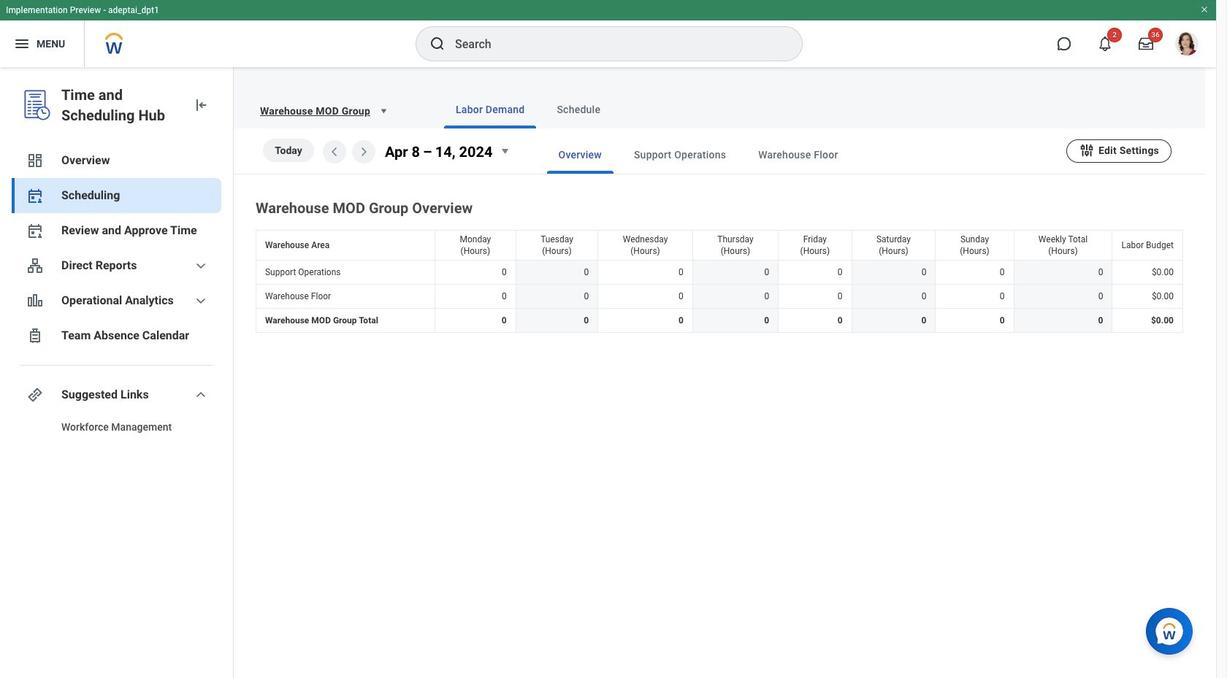 Task type: locate. For each thing, give the bounding box(es) containing it.
calendar user solid image
[[26, 187, 44, 205], [26, 222, 44, 240]]

2 chevron down small image from the top
[[192, 387, 210, 404]]

1 vertical spatial chevron down small image
[[192, 387, 210, 404]]

profile logan mcneil image
[[1176, 32, 1199, 59]]

chevron down small image
[[192, 292, 210, 310], [192, 387, 210, 404]]

calendar user solid image down dashboard image
[[26, 187, 44, 205]]

navigation pane region
[[0, 67, 234, 679]]

link image
[[26, 387, 44, 404]]

chevron left small image
[[326, 143, 343, 161]]

chart image
[[26, 292, 44, 310]]

1 chevron down small image from the top
[[192, 292, 210, 310]]

banner
[[0, 0, 1217, 67]]

1 calendar user solid image from the top
[[26, 187, 44, 205]]

chevron down small image for link 'image'
[[192, 387, 210, 404]]

transformation import image
[[192, 96, 210, 114]]

close environment banner image
[[1201, 5, 1209, 14]]

2 calendar user solid image from the top
[[26, 222, 44, 240]]

tab panel
[[234, 129, 1206, 336]]

caret down small image
[[496, 143, 513, 160]]

0 vertical spatial chevron down small image
[[192, 292, 210, 310]]

view team image
[[26, 257, 44, 275]]

1 vertical spatial calendar user solid image
[[26, 222, 44, 240]]

tab list
[[415, 91, 1188, 129], [518, 136, 1067, 174]]

configure image
[[1079, 142, 1095, 158]]

Search Workday  search field
[[455, 28, 772, 60]]

dashboard image
[[26, 152, 44, 170]]

1 vertical spatial tab list
[[518, 136, 1067, 174]]

calendar user solid image up view team icon
[[26, 222, 44, 240]]

task timeoff image
[[26, 327, 44, 345]]

0 vertical spatial calendar user solid image
[[26, 187, 44, 205]]



Task type: vqa. For each thing, say whether or not it's contained in the screenshot.
'America' in Beatriz Richmond list item
no



Task type: describe. For each thing, give the bounding box(es) containing it.
chevron down small image for chart image
[[192, 292, 210, 310]]

0 vertical spatial tab list
[[415, 91, 1188, 129]]

justify image
[[13, 35, 31, 53]]

time and scheduling hub element
[[61, 85, 180, 126]]

inbox large image
[[1139, 37, 1154, 51]]

chevron down small image
[[192, 257, 210, 275]]

search image
[[429, 35, 446, 53]]

caret down small image
[[376, 104, 391, 118]]

chevron right small image
[[355, 143, 373, 161]]

notifications large image
[[1098, 37, 1113, 51]]



